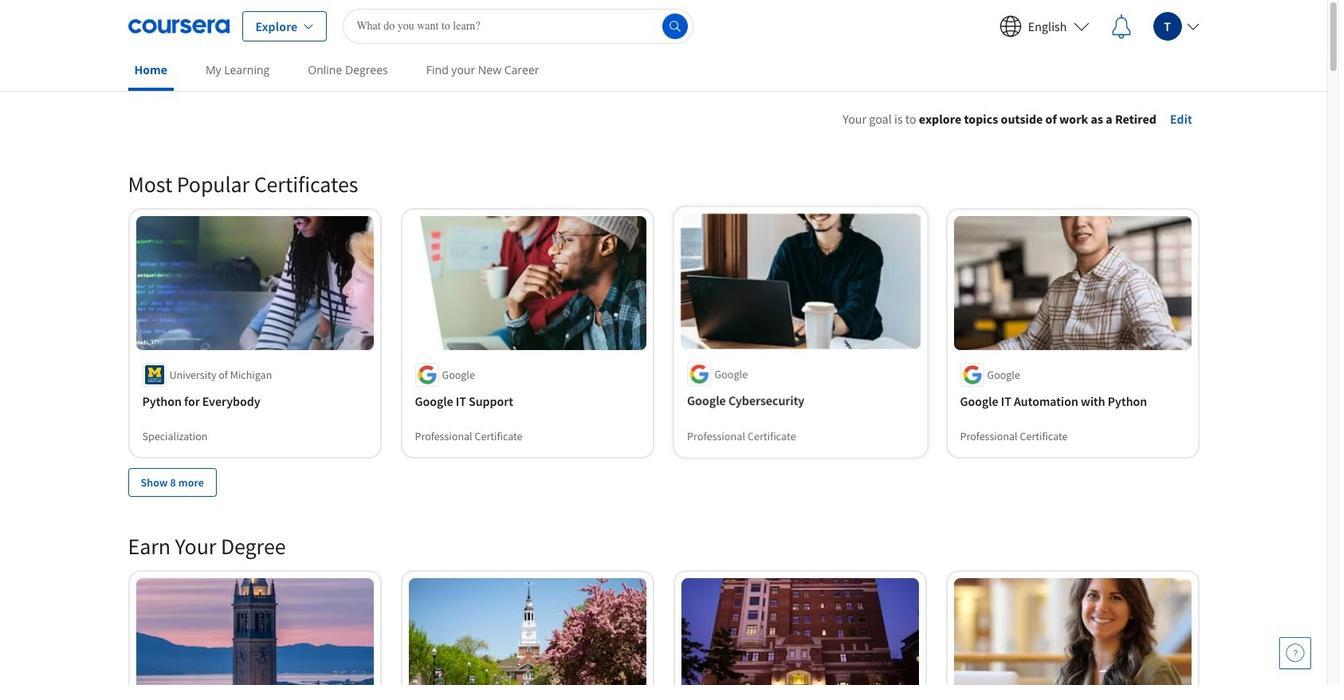 Task type: locate. For each thing, give the bounding box(es) containing it.
None search field
[[343, 8, 694, 43]]

help center image
[[1287, 644, 1306, 663]]

region
[[759, 132, 1277, 290]]



Task type: describe. For each thing, give the bounding box(es) containing it.
earn your degree collection element
[[118, 506, 1210, 685]]

What do you want to learn? text field
[[343, 8, 694, 43]]

most popular certificates collection element
[[118, 144, 1210, 522]]

coursera image
[[128, 13, 229, 39]]



Task type: vqa. For each thing, say whether or not it's contained in the screenshot.
2nd How from the top
no



